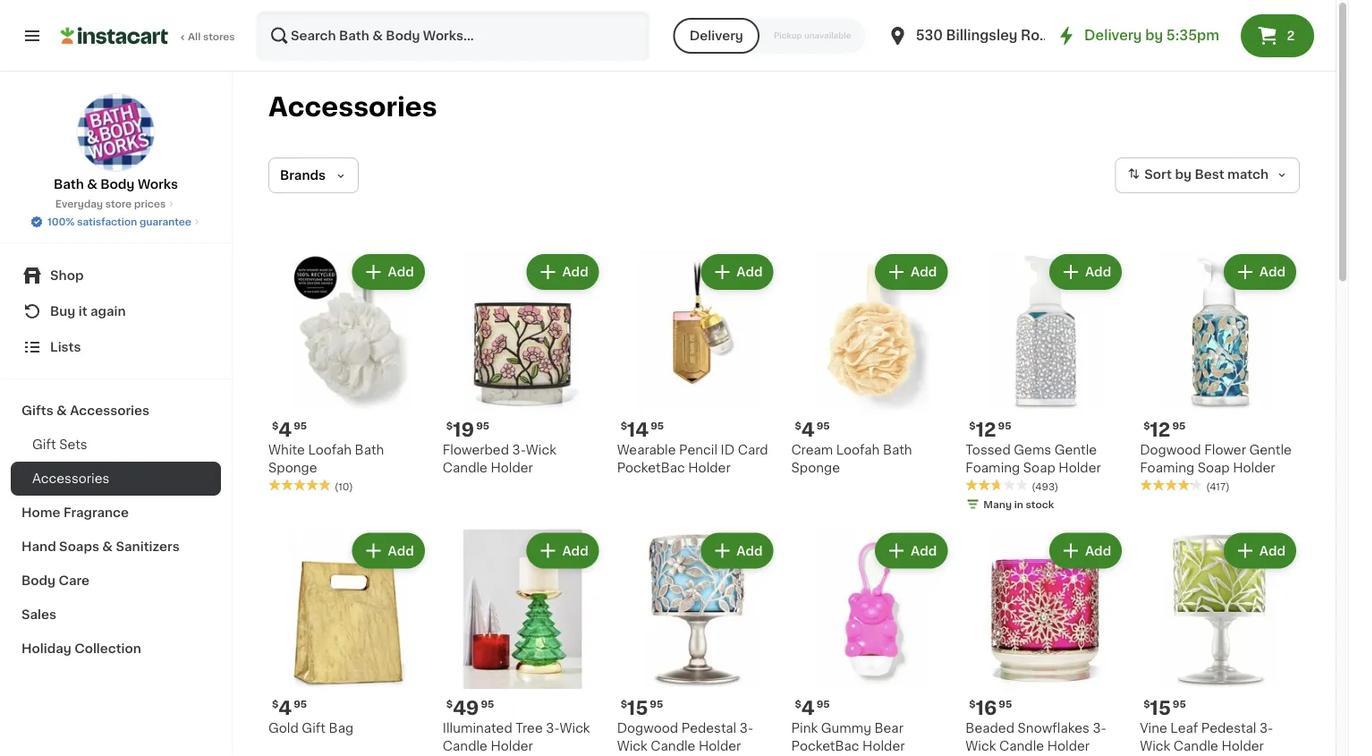 Task type: locate. For each thing, give the bounding box(es) containing it.
1 horizontal spatial pedestal
[[1202, 722, 1257, 735]]

95 inside $ 19 95
[[476, 421, 490, 431]]

many
[[984, 499, 1012, 509]]

1 horizontal spatial gentle
[[1250, 444, 1292, 456]]

body down the hand
[[21, 575, 56, 587]]

wick inside dogwood pedestal 3- wick candle holder
[[617, 740, 648, 753]]

3- left 'pink'
[[740, 722, 754, 735]]

bath up everyday
[[54, 178, 84, 191]]

holder inside dogwood flower gentle foaming soap holder
[[1234, 462, 1276, 474]]

add for cream loofah bath sponge
[[911, 266, 937, 278]]

1 foaming from the left
[[966, 462, 1021, 474]]

bath inside white loofah bath sponge
[[355, 444, 384, 456]]

1 horizontal spatial &
[[87, 178, 97, 191]]

4 up cream
[[802, 420, 815, 439]]

$
[[272, 421, 279, 431], [795, 421, 802, 431], [446, 421, 453, 431], [621, 421, 627, 431], [970, 421, 976, 431], [1144, 421, 1151, 431], [272, 700, 279, 709], [795, 700, 802, 709], [446, 700, 453, 709], [621, 700, 627, 709], [970, 700, 976, 709], [1144, 700, 1151, 709]]

match
[[1228, 168, 1269, 181]]

12 up 'tossed'
[[976, 420, 997, 439]]

$ 12 95 for dogwood
[[1144, 420, 1186, 439]]

sponge down white
[[269, 462, 317, 474]]

bear
[[875, 722, 904, 735]]

vine
[[1140, 722, 1168, 735]]

95 up the leaf in the bottom of the page
[[1173, 700, 1187, 709]]

0 horizontal spatial 12
[[976, 420, 997, 439]]

$ 14 95
[[621, 420, 664, 439]]

pedestal inside dogwood pedestal 3- wick candle holder
[[682, 722, 737, 735]]

95 up dogwood pedestal 3- wick candle holder
[[650, 700, 663, 709]]

store
[[105, 199, 132, 209]]

candle inside beaded snowflakes 3- wick candle holder
[[1000, 740, 1045, 753]]

1 15 from the left
[[627, 699, 648, 718]]

delivery
[[1085, 29, 1143, 42], [690, 30, 744, 42]]

95 for white loofah bath sponge
[[294, 421, 307, 431]]

4 up 'pink'
[[802, 699, 815, 718]]

holder inside illuminated tree 3-wick candle holder
[[491, 740, 533, 753]]

gentle
[[1055, 444, 1098, 456], [1250, 444, 1292, 456]]

wick inside illuminated tree 3-wick candle holder
[[560, 722, 590, 735]]

15 up dogwood pedestal 3- wick candle holder
[[627, 699, 648, 718]]

dogwood inside dogwood pedestal 3- wick candle holder
[[617, 722, 679, 735]]

$ 4 95 for cream
[[795, 420, 830, 439]]

0 horizontal spatial $ 15 95
[[621, 699, 663, 718]]

product group
[[269, 251, 429, 493], [443, 251, 603, 477], [617, 251, 777, 477], [792, 251, 952, 477], [966, 251, 1126, 515], [1140, 251, 1301, 493], [269, 529, 429, 738], [443, 529, 603, 756], [617, 529, 777, 756], [792, 529, 952, 756], [966, 529, 1126, 756], [1140, 529, 1301, 756]]

0 vertical spatial by
[[1146, 29, 1164, 42]]

loofah right cream
[[837, 444, 880, 456]]

guarantee
[[140, 217, 191, 227]]

$ 15 95 for dogwood
[[621, 699, 663, 718]]

pocketbac down 'pink'
[[792, 740, 860, 753]]

1 horizontal spatial $ 12 95
[[1144, 420, 1186, 439]]

3- inside dogwood pedestal 3- wick candle holder
[[740, 722, 754, 735]]

0 horizontal spatial gift
[[32, 439, 56, 451]]

wick inside beaded snowflakes 3- wick candle holder
[[966, 740, 997, 753]]

$ up cream
[[795, 421, 802, 431]]

product group containing 16
[[966, 529, 1126, 756]]

wick for 49
[[560, 722, 590, 735]]

dogwood inside dogwood flower gentle foaming soap holder
[[1140, 444, 1202, 456]]

2 foaming from the left
[[1140, 462, 1195, 474]]

$ up beaded
[[970, 700, 976, 709]]

95 up white
[[294, 421, 307, 431]]

15 up vine
[[1151, 699, 1172, 718]]

foaming inside tossed gems gentle foaming soap holder
[[966, 462, 1021, 474]]

95 up 'pink'
[[817, 700, 830, 709]]

& right "gifts"
[[56, 405, 67, 417]]

$ up white
[[272, 421, 279, 431]]

bath right white
[[355, 444, 384, 456]]

95 inside $ 49 95
[[481, 700, 494, 709]]

delivery by 5:35pm
[[1085, 29, 1220, 42]]

delivery for delivery
[[690, 30, 744, 42]]

loofah for white
[[308, 444, 352, 456]]

1 horizontal spatial delivery
[[1085, 29, 1143, 42]]

product group containing 49
[[443, 529, 603, 756]]

0 vertical spatial pocketbac
[[617, 462, 685, 474]]

home
[[21, 507, 60, 519]]

delivery inside button
[[690, 30, 744, 42]]

& right soaps
[[102, 541, 113, 553]]

holder for beaded snowflakes 3- wick candle holder
[[1048, 740, 1090, 753]]

3- right the leaf in the bottom of the page
[[1260, 722, 1274, 735]]

0 horizontal spatial dogwood
[[617, 722, 679, 735]]

pink gummy bear pocketbac holder
[[792, 722, 905, 753]]

stores
[[203, 32, 235, 42]]

loofah inside white loofah bath sponge
[[308, 444, 352, 456]]

2 pedestal from the left
[[1202, 722, 1257, 735]]

$ inside $ 49 95
[[446, 700, 453, 709]]

4 for cream
[[802, 420, 815, 439]]

foaming
[[966, 462, 1021, 474], [1140, 462, 1195, 474]]

1 horizontal spatial body
[[101, 178, 135, 191]]

by inside field
[[1176, 168, 1192, 181]]

0 vertical spatial &
[[87, 178, 97, 191]]

$ 12 95 up dogwood flower gentle foaming soap holder
[[1144, 420, 1186, 439]]

0 horizontal spatial &
[[56, 405, 67, 417]]

3- inside flowerbed 3-wick candle holder
[[512, 444, 526, 456]]

by left 5:35pm
[[1146, 29, 1164, 42]]

3- right "tree"
[[546, 722, 560, 735]]

dogwood
[[1140, 444, 1202, 456], [617, 722, 679, 735]]

3- right snowflakes
[[1093, 722, 1107, 735]]

$ 12 95 for tossed
[[970, 420, 1012, 439]]

add for dogwood pedestal 3- wick candle holder
[[737, 545, 763, 557]]

1 $ 12 95 from the left
[[970, 420, 1012, 439]]

gift left bag
[[302, 722, 326, 735]]

15 for vine
[[1151, 699, 1172, 718]]

95 up 'tossed'
[[999, 421, 1012, 431]]

0 horizontal spatial soap
[[1024, 462, 1056, 474]]

gentle right flower
[[1250, 444, 1292, 456]]

by for delivery
[[1146, 29, 1164, 42]]

sort by
[[1145, 168, 1192, 181]]

product group containing 19
[[443, 251, 603, 477]]

$ up vine
[[1144, 700, 1151, 709]]

$ for cream loofah bath sponge
[[795, 421, 802, 431]]

1 gentle from the left
[[1055, 444, 1098, 456]]

16
[[976, 699, 997, 718]]

2 $ 12 95 from the left
[[1144, 420, 1186, 439]]

0 horizontal spatial delivery
[[690, 30, 744, 42]]

95 for wearable pencil id card pocketbac holder
[[651, 421, 664, 431]]

2 horizontal spatial bath
[[883, 444, 913, 456]]

candle for 16
[[1000, 740, 1045, 753]]

1 $ 15 95 from the left
[[621, 699, 663, 718]]

2 12 from the left
[[1151, 420, 1171, 439]]

1 horizontal spatial pocketbac
[[792, 740, 860, 753]]

3- right flowerbed
[[512, 444, 526, 456]]

gentle inside dogwood flower gentle foaming soap holder
[[1250, 444, 1292, 456]]

cream loofah bath sponge
[[792, 444, 913, 474]]

wick for 16
[[966, 740, 997, 753]]

soap
[[1024, 462, 1056, 474], [1198, 462, 1230, 474]]

soap inside dogwood flower gentle foaming soap holder
[[1198, 462, 1230, 474]]

bath right cream
[[883, 444, 913, 456]]

$ up illuminated
[[446, 700, 453, 709]]

body
[[101, 178, 135, 191], [21, 575, 56, 587]]

holder inside vine leaf pedestal 3- wick candle holder
[[1222, 740, 1265, 753]]

95 right 19
[[476, 421, 490, 431]]

$ up dogwood flower gentle foaming soap holder
[[1144, 421, 1151, 431]]

holder for dogwood flower gentle foaming soap holder
[[1234, 462, 1276, 474]]

candle inside flowerbed 3-wick candle holder
[[443, 462, 488, 474]]

accessories
[[269, 94, 437, 120], [70, 405, 149, 417], [32, 473, 110, 485]]

0 horizontal spatial by
[[1146, 29, 1164, 42]]

holder for dogwood pedestal 3- wick candle holder
[[699, 740, 741, 753]]

2 sponge from the left
[[792, 462, 840, 474]]

1 vertical spatial dogwood
[[617, 722, 679, 735]]

holder inside wearable pencil id card pocketbac holder
[[689, 462, 731, 474]]

add button for white loofah bath sponge
[[354, 256, 423, 288]]

loofah up the (10)
[[308, 444, 352, 456]]

body up store
[[101, 178, 135, 191]]

gift left sets in the bottom left of the page
[[32, 439, 56, 451]]

foaming for tossed
[[966, 462, 1021, 474]]

sponge down cream
[[792, 462, 840, 474]]

1 sponge from the left
[[269, 462, 317, 474]]

bath for white loofah bath sponge
[[355, 444, 384, 456]]

1 horizontal spatial 15
[[1151, 699, 1172, 718]]

1 soap from the left
[[1024, 462, 1056, 474]]

0 horizontal spatial sponge
[[269, 462, 317, 474]]

collection
[[74, 643, 141, 655]]

95 for dogwood pedestal 3- wick candle holder
[[650, 700, 663, 709]]

$ for illuminated tree 3-wick candle holder
[[446, 700, 453, 709]]

$ 4 95 up cream
[[795, 420, 830, 439]]

sponge inside 'cream loofah bath sponge'
[[792, 462, 840, 474]]

bath inside 'cream loofah bath sponge'
[[883, 444, 913, 456]]

$ for gold gift bag
[[272, 700, 279, 709]]

3- inside illuminated tree 3-wick candle holder
[[546, 722, 560, 735]]

0 horizontal spatial pocketbac
[[617, 462, 685, 474]]

soap inside tossed gems gentle foaming soap holder
[[1024, 462, 1056, 474]]

& for bath
[[87, 178, 97, 191]]

3- inside beaded snowflakes 3- wick candle holder
[[1093, 722, 1107, 735]]

$ 4 95 up 'pink'
[[795, 699, 830, 718]]

all
[[188, 32, 201, 42]]

candle inside illuminated tree 3-wick candle holder
[[443, 740, 488, 753]]

(10)
[[335, 481, 353, 491]]

delivery inside 'link'
[[1085, 29, 1143, 42]]

1 loofah from the left
[[308, 444, 352, 456]]

sales link
[[11, 598, 221, 632]]

holder inside pink gummy bear pocketbac holder
[[863, 740, 905, 753]]

gifts & accessories
[[21, 405, 149, 417]]

1 horizontal spatial sponge
[[792, 462, 840, 474]]

$ up dogwood pedestal 3- wick candle holder
[[621, 700, 627, 709]]

1 horizontal spatial $ 15 95
[[1144, 699, 1187, 718]]

add button for illuminated tree 3-wick candle holder
[[528, 535, 598, 567]]

2 15 from the left
[[1151, 699, 1172, 718]]

brands button
[[269, 158, 359, 193]]

holiday
[[21, 643, 71, 655]]

2 vertical spatial &
[[102, 541, 113, 553]]

gift
[[32, 439, 56, 451], [302, 722, 326, 735]]

530
[[916, 29, 943, 42]]

loofah inside 'cream loofah bath sponge'
[[837, 444, 880, 456]]

holder inside beaded snowflakes 3- wick candle holder
[[1048, 740, 1090, 753]]

add button for wearable pencil id card pocketbac holder
[[703, 256, 772, 288]]

None search field
[[256, 11, 650, 61]]

$ 4 95 up gold
[[272, 699, 307, 718]]

pocketbac inside wearable pencil id card pocketbac holder
[[617, 462, 685, 474]]

holder inside dogwood pedestal 3- wick candle holder
[[699, 740, 741, 753]]

2 soap from the left
[[1198, 462, 1230, 474]]

by for sort
[[1176, 168, 1192, 181]]

0 horizontal spatial $ 12 95
[[970, 420, 1012, 439]]

$ inside $ 16 95
[[970, 700, 976, 709]]

2 vertical spatial accessories
[[32, 473, 110, 485]]

1 horizontal spatial dogwood
[[1140, 444, 1202, 456]]

2 button
[[1241, 14, 1315, 57]]

$ up gold
[[272, 700, 279, 709]]

service type group
[[674, 18, 866, 54]]

95 right 49
[[481, 700, 494, 709]]

soap up (417)
[[1198, 462, 1230, 474]]

by inside 'link'
[[1146, 29, 1164, 42]]

works
[[138, 178, 178, 191]]

candle inside dogwood pedestal 3- wick candle holder
[[651, 740, 696, 753]]

4 up gold
[[279, 699, 292, 718]]

4
[[279, 420, 292, 439], [802, 420, 815, 439], [279, 699, 292, 718], [802, 699, 815, 718]]

$ inside $ 19 95
[[446, 421, 453, 431]]

shop link
[[11, 258, 221, 294]]

pencil
[[679, 444, 718, 456]]

$ 12 95 up 'tossed'
[[970, 420, 1012, 439]]

bath for cream loofah bath sponge
[[883, 444, 913, 456]]

add
[[388, 266, 414, 278], [562, 266, 589, 278], [737, 266, 763, 278], [911, 266, 937, 278], [1086, 266, 1112, 278], [1260, 266, 1286, 278], [388, 545, 414, 557], [562, 545, 589, 557], [737, 545, 763, 557], [911, 545, 937, 557], [1086, 545, 1112, 557], [1260, 545, 1286, 557]]

1 12 from the left
[[976, 420, 997, 439]]

gentle for dogwood flower gentle foaming soap holder
[[1250, 444, 1292, 456]]

gentle right gems
[[1055, 444, 1098, 456]]

foaming for dogwood
[[1140, 462, 1195, 474]]

$ up flowerbed
[[446, 421, 453, 431]]

care
[[59, 575, 90, 587]]

sets
[[59, 439, 87, 451]]

12 up dogwood flower gentle foaming soap holder
[[1151, 420, 1171, 439]]

1 horizontal spatial bath
[[355, 444, 384, 456]]

bag
[[329, 722, 354, 735]]

sort
[[1145, 168, 1173, 181]]

19
[[453, 420, 475, 439]]

95 right the 14
[[651, 421, 664, 431]]

$ inside $ 14 95
[[621, 421, 627, 431]]

add button
[[354, 256, 423, 288], [528, 256, 598, 288], [703, 256, 772, 288], [877, 256, 946, 288], [1052, 256, 1121, 288], [1226, 256, 1295, 288], [354, 535, 423, 567], [528, 535, 598, 567], [703, 535, 772, 567], [877, 535, 946, 567], [1052, 535, 1121, 567], [1226, 535, 1295, 567]]

$ 4 95
[[272, 420, 307, 439], [795, 420, 830, 439], [272, 699, 307, 718], [795, 699, 830, 718]]

0 vertical spatial dogwood
[[1140, 444, 1202, 456]]

1 horizontal spatial soap
[[1198, 462, 1230, 474]]

$ 4 95 for pink
[[795, 699, 830, 718]]

accessories down sets in the bottom left of the page
[[32, 473, 110, 485]]

95 for beaded snowflakes 3- wick candle holder
[[999, 700, 1013, 709]]

bath
[[54, 178, 84, 191], [355, 444, 384, 456], [883, 444, 913, 456]]

49
[[453, 699, 479, 718]]

add button for vine leaf pedestal 3- wick candle holder
[[1226, 535, 1295, 567]]

0 horizontal spatial 15
[[627, 699, 648, 718]]

buy it again link
[[11, 294, 221, 329]]

candle for 49
[[443, 740, 488, 753]]

by
[[1146, 29, 1164, 42], [1176, 168, 1192, 181]]

bath & body works
[[54, 178, 178, 191]]

$ 15 95 up dogwood pedestal 3- wick candle holder
[[621, 699, 663, 718]]

1 vertical spatial pocketbac
[[792, 740, 860, 753]]

2 loofah from the left
[[837, 444, 880, 456]]

foaming inside dogwood flower gentle foaming soap holder
[[1140, 462, 1195, 474]]

satisfaction
[[77, 217, 137, 227]]

accessories up gift sets link
[[70, 405, 149, 417]]

sponge inside white loofah bath sponge
[[269, 462, 317, 474]]

sponge for cream
[[792, 462, 840, 474]]

flowerbed 3-wick candle holder
[[443, 444, 557, 474]]

$ up 'tossed'
[[970, 421, 976, 431]]

1 horizontal spatial 12
[[1151, 420, 1171, 439]]

$ 15 95 up vine
[[1144, 699, 1187, 718]]

95 up cream
[[817, 421, 830, 431]]

100% satisfaction guarantee
[[48, 217, 191, 227]]

candle inside vine leaf pedestal 3- wick candle holder
[[1174, 740, 1219, 753]]

pocketbac down 'wearable'
[[617, 462, 685, 474]]

1 horizontal spatial foaming
[[1140, 462, 1195, 474]]

$ up 'wearable'
[[621, 421, 627, 431]]

95 up 'gold gift bag'
[[294, 700, 307, 709]]

95
[[294, 421, 307, 431], [817, 421, 830, 431], [476, 421, 490, 431], [651, 421, 664, 431], [999, 421, 1012, 431], [1173, 421, 1186, 431], [294, 700, 307, 709], [817, 700, 830, 709], [481, 700, 494, 709], [650, 700, 663, 709], [999, 700, 1013, 709], [1173, 700, 1187, 709]]

holder inside tossed gems gentle foaming soap holder
[[1059, 462, 1102, 474]]

1 vertical spatial &
[[56, 405, 67, 417]]

holder for wearable pencil id card pocketbac holder
[[689, 462, 731, 474]]

1 horizontal spatial loofah
[[837, 444, 880, 456]]

95 up dogwood flower gentle foaming soap holder
[[1173, 421, 1186, 431]]

gentle inside tossed gems gentle foaming soap holder
[[1055, 444, 1098, 456]]

1 horizontal spatial gift
[[302, 722, 326, 735]]

pink
[[792, 722, 818, 735]]

0 vertical spatial accessories
[[269, 94, 437, 120]]

0 horizontal spatial loofah
[[308, 444, 352, 456]]

wick
[[526, 444, 557, 456], [560, 722, 590, 735], [617, 740, 648, 753], [966, 740, 997, 753], [1140, 740, 1171, 753]]

$ 15 95
[[621, 699, 663, 718], [1144, 699, 1187, 718]]

2 $ 15 95 from the left
[[1144, 699, 1187, 718]]

95 inside $ 16 95
[[999, 700, 1013, 709]]

dogwood for 15
[[617, 722, 679, 735]]

3- for 16
[[1093, 722, 1107, 735]]

add for illuminated tree 3-wick candle holder
[[562, 545, 589, 557]]

1 pedestal from the left
[[682, 722, 737, 735]]

loofah
[[308, 444, 352, 456], [837, 444, 880, 456]]

0 horizontal spatial foaming
[[966, 462, 1021, 474]]

$ for vine leaf pedestal 3- wick candle holder
[[1144, 700, 1151, 709]]

95 inside $ 14 95
[[651, 421, 664, 431]]

95 right "16"
[[999, 700, 1013, 709]]

accessories up brands dropdown button at the left of the page
[[269, 94, 437, 120]]

delivery by 5:35pm link
[[1056, 25, 1220, 47]]

1 horizontal spatial by
[[1176, 168, 1192, 181]]

0 horizontal spatial pedestal
[[682, 722, 737, 735]]

0 horizontal spatial bath
[[54, 178, 84, 191]]

add button for pink gummy bear pocketbac holder
[[877, 535, 946, 567]]

95 for illuminated tree 3-wick candle holder
[[481, 700, 494, 709]]

& up everyday
[[87, 178, 97, 191]]

cream
[[792, 444, 834, 456]]

1 vertical spatial body
[[21, 575, 56, 587]]

0 horizontal spatial gentle
[[1055, 444, 1098, 456]]

2 gentle from the left
[[1250, 444, 1292, 456]]

$ 4 95 up white
[[272, 420, 307, 439]]

(417)
[[1207, 481, 1230, 491]]

soap down gems
[[1024, 462, 1056, 474]]

$ up 'pink'
[[795, 700, 802, 709]]

by right the sort
[[1176, 168, 1192, 181]]

4 up white
[[279, 420, 292, 439]]

illuminated tree 3-wick candle holder
[[443, 722, 590, 753]]

1 vertical spatial by
[[1176, 168, 1192, 181]]



Task type: describe. For each thing, give the bounding box(es) containing it.
white
[[269, 444, 305, 456]]

$ for pink gummy bear pocketbac holder
[[795, 700, 802, 709]]

95 for vine leaf pedestal 3- wick candle holder
[[1173, 700, 1187, 709]]

hand soaps & sanitizers link
[[11, 530, 221, 564]]

95 for pink gummy bear pocketbac holder
[[817, 700, 830, 709]]

accessories link
[[11, 462, 221, 496]]

instacart logo image
[[61, 25, 168, 47]]

buy it again
[[50, 305, 126, 318]]

1 vertical spatial gift
[[302, 722, 326, 735]]

12 for tossed
[[976, 420, 997, 439]]

tossed
[[966, 444, 1011, 456]]

wick for 15
[[617, 740, 648, 753]]

white loofah bath sponge
[[269, 444, 384, 474]]

home fragrance link
[[11, 496, 221, 530]]

add for tossed gems gentle foaming soap holder
[[1086, 266, 1112, 278]]

15 for dogwood
[[627, 699, 648, 718]]

wick inside flowerbed 3-wick candle holder
[[526, 444, 557, 456]]

$ 49 95
[[446, 699, 494, 718]]

soap for flower
[[1198, 462, 1230, 474]]

flower
[[1205, 444, 1247, 456]]

$ for flowerbed 3-wick candle holder
[[446, 421, 453, 431]]

lists
[[50, 341, 81, 354]]

shop
[[50, 269, 84, 282]]

gold
[[269, 722, 299, 735]]

add for dogwood flower gentle foaming soap holder
[[1260, 266, 1286, 278]]

lists link
[[11, 329, 221, 365]]

many in stock
[[984, 499, 1055, 509]]

best
[[1195, 168, 1225, 181]]

$ for wearable pencil id card pocketbac holder
[[621, 421, 627, 431]]

gifts & accessories link
[[11, 394, 221, 428]]

2 horizontal spatial &
[[102, 541, 113, 553]]

$ for dogwood flower gentle foaming soap holder
[[1144, 421, 1151, 431]]

body care link
[[11, 564, 221, 598]]

flowerbed
[[443, 444, 509, 456]]

card
[[738, 444, 769, 456]]

gummy
[[821, 722, 872, 735]]

everyday
[[55, 199, 103, 209]]

illuminated
[[443, 722, 513, 735]]

dogwood for 12
[[1140, 444, 1202, 456]]

4 for pink
[[802, 699, 815, 718]]

id
[[721, 444, 735, 456]]

2
[[1288, 30, 1295, 42]]

add for flowerbed 3-wick candle holder
[[562, 266, 589, 278]]

stock
[[1026, 499, 1055, 509]]

add for beaded snowflakes 3- wick candle holder
[[1086, 545, 1112, 557]]

wearable
[[617, 444, 676, 456]]

Best match Sort by field
[[1116, 158, 1301, 193]]

$ 4 95 for gold
[[272, 699, 307, 718]]

$ 4 95 for white
[[272, 420, 307, 439]]

candle for 15
[[651, 740, 696, 753]]

add button for cream loofah bath sponge
[[877, 256, 946, 288]]

dogwood pedestal 3- wick candle holder
[[617, 722, 754, 753]]

beaded snowflakes 3- wick candle holder
[[966, 722, 1107, 753]]

dogwood flower gentle foaming soap holder
[[1140, 444, 1292, 474]]

14
[[627, 420, 649, 439]]

add button for gold gift bag
[[354, 535, 423, 567]]

in
[[1015, 499, 1024, 509]]

leaf
[[1171, 722, 1199, 735]]

gift sets link
[[11, 428, 221, 462]]

0 vertical spatial gift
[[32, 439, 56, 451]]

0 vertical spatial body
[[101, 178, 135, 191]]

530 billingsley road button
[[888, 11, 1057, 61]]

$ for dogwood pedestal 3- wick candle holder
[[621, 700, 627, 709]]

sanitizers
[[116, 541, 180, 553]]

tossed gems gentle foaming soap holder
[[966, 444, 1102, 474]]

pocketbac inside pink gummy bear pocketbac holder
[[792, 740, 860, 753]]

95 for dogwood flower gentle foaming soap holder
[[1173, 421, 1186, 431]]

holder for illuminated tree 3-wick candle holder
[[491, 740, 533, 753]]

3- for 15
[[740, 722, 754, 735]]

$ for tossed gems gentle foaming soap holder
[[970, 421, 976, 431]]

4 for white
[[279, 420, 292, 439]]

$ 15 95 for vine
[[1144, 699, 1187, 718]]

bath & body works link
[[54, 93, 178, 193]]

beaded
[[966, 722, 1015, 735]]

4 for gold
[[279, 699, 292, 718]]

prices
[[134, 199, 166, 209]]

pedestal inside vine leaf pedestal 3- wick candle holder
[[1202, 722, 1257, 735]]

snowflakes
[[1018, 722, 1090, 735]]

body care
[[21, 575, 90, 587]]

holiday collection link
[[11, 632, 221, 666]]

best match
[[1195, 168, 1269, 181]]

fragrance
[[63, 507, 129, 519]]

again
[[90, 305, 126, 318]]

bath inside bath & body works link
[[54, 178, 84, 191]]

add button for dogwood pedestal 3- wick candle holder
[[703, 535, 772, 567]]

delivery for delivery by 5:35pm
[[1085, 29, 1143, 42]]

sponge for white
[[269, 462, 317, 474]]

gentle for tossed gems gentle foaming soap holder
[[1055, 444, 1098, 456]]

gold gift bag
[[269, 722, 354, 735]]

0 horizontal spatial body
[[21, 575, 56, 587]]

everyday store prices
[[55, 199, 166, 209]]

bath & body works logo image
[[77, 93, 155, 172]]

1 vertical spatial accessories
[[70, 405, 149, 417]]

all stores
[[188, 32, 235, 42]]

road
[[1021, 29, 1057, 42]]

& for gifts
[[56, 405, 67, 417]]

add for gold gift bag
[[388, 545, 414, 557]]

holder inside flowerbed 3-wick candle holder
[[491, 462, 533, 474]]

home fragrance
[[21, 507, 129, 519]]

wearable pencil id card pocketbac holder
[[617, 444, 769, 474]]

add button for flowerbed 3-wick candle holder
[[528, 256, 598, 288]]

loofah for cream
[[837, 444, 880, 456]]

$ for white loofah bath sponge
[[272, 421, 279, 431]]

$ for beaded snowflakes 3- wick candle holder
[[970, 700, 976, 709]]

hand
[[21, 541, 56, 553]]

add button for beaded snowflakes 3- wick candle holder
[[1052, 535, 1121, 567]]

product group containing 14
[[617, 251, 777, 477]]

wick inside vine leaf pedestal 3- wick candle holder
[[1140, 740, 1171, 753]]

sales
[[21, 609, 56, 621]]

soaps
[[59, 541, 99, 553]]

billingsley
[[947, 29, 1018, 42]]

buy
[[50, 305, 76, 318]]

5:35pm
[[1167, 29, 1220, 42]]

530 billingsley road
[[916, 29, 1057, 42]]

add for pink gummy bear pocketbac holder
[[911, 545, 937, 557]]

3- inside vine leaf pedestal 3- wick candle holder
[[1260, 722, 1274, 735]]

add button for dogwood flower gentle foaming soap holder
[[1226, 256, 1295, 288]]

$ 19 95
[[446, 420, 490, 439]]

95 for tossed gems gentle foaming soap holder
[[999, 421, 1012, 431]]

$ 16 95
[[970, 699, 1013, 718]]

all stores link
[[61, 11, 236, 61]]

soap for gems
[[1024, 462, 1056, 474]]

everyday store prices link
[[55, 197, 177, 211]]

add button for tossed gems gentle foaming soap holder
[[1052, 256, 1121, 288]]

12 for dogwood
[[1151, 420, 1171, 439]]

gift sets
[[32, 439, 87, 451]]

gems
[[1014, 444, 1052, 456]]

gifts
[[21, 405, 53, 417]]

tree
[[516, 722, 543, 735]]

holiday collection
[[21, 643, 141, 655]]

add for white loofah bath sponge
[[388, 266, 414, 278]]

95 for flowerbed 3-wick candle holder
[[476, 421, 490, 431]]

100% satisfaction guarantee button
[[30, 211, 202, 229]]

holder for tossed gems gentle foaming soap holder
[[1059, 462, 1102, 474]]

3- for 49
[[546, 722, 560, 735]]

delivery button
[[674, 18, 760, 54]]

vine leaf pedestal 3- wick candle holder
[[1140, 722, 1274, 753]]

(493)
[[1032, 481, 1059, 491]]

95 for gold gift bag
[[294, 700, 307, 709]]

add for vine leaf pedestal 3- wick candle holder
[[1260, 545, 1286, 557]]

95 for cream loofah bath sponge
[[817, 421, 830, 431]]

Search field
[[258, 13, 649, 59]]

100%
[[48, 217, 75, 227]]

add for wearable pencil id card pocketbac holder
[[737, 266, 763, 278]]

it
[[79, 305, 87, 318]]



Task type: vqa. For each thing, say whether or not it's contained in the screenshot.


